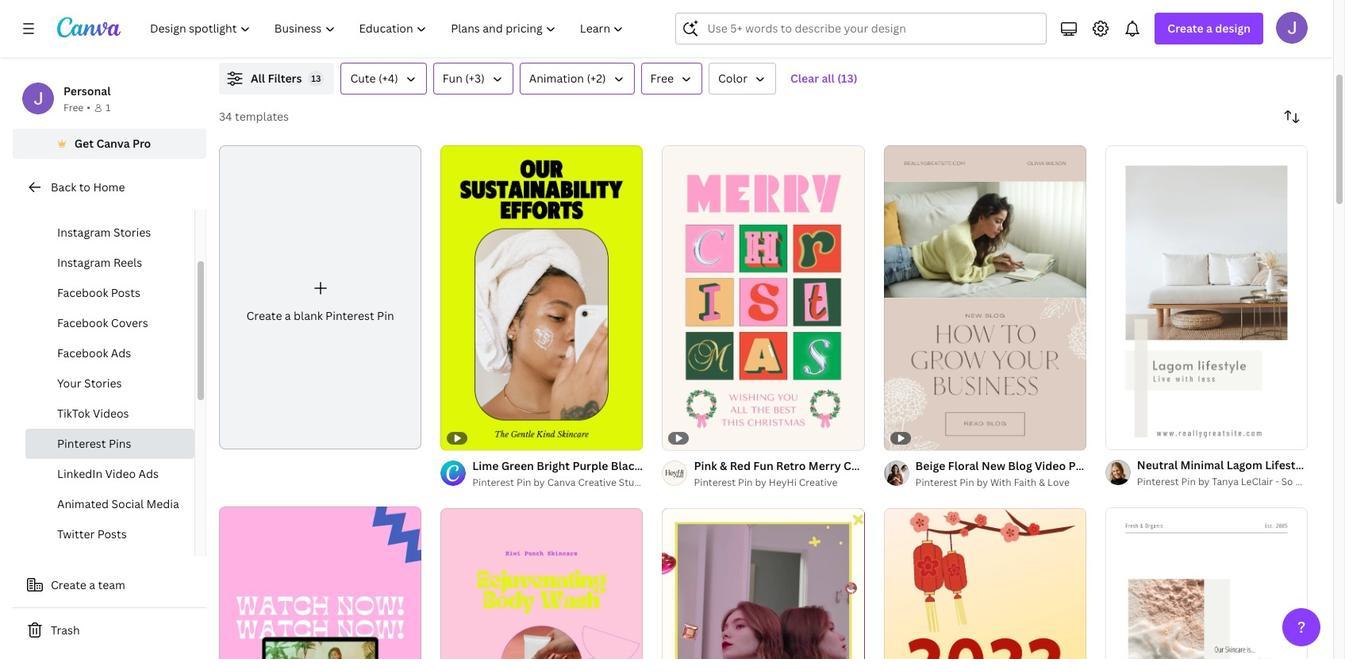 Task type: describe. For each thing, give the bounding box(es) containing it.
(+4)
[[379, 71, 398, 86]]

a for design
[[1207, 21, 1213, 36]]

beige floral new blog video pinterest pin pinterest pin by with faith & love
[[916, 458, 1139, 489]]

create a team
[[51, 577, 125, 592]]

instagram reels
[[57, 255, 142, 270]]

your stories
[[57, 376, 122, 391]]

creative inside pink & red fun retro merry christmas animated pinterest pin pinterest pin by heyhi creative
[[799, 475, 838, 489]]

trash
[[51, 623, 80, 638]]

instagram posts
[[57, 195, 143, 210]]

neutral
[[1138, 457, 1179, 472]]

all
[[251, 71, 265, 86]]

design
[[1216, 21, 1251, 36]]

pinterest pin by heyhi creative link
[[694, 475, 865, 491]]

lagom
[[1227, 457, 1263, 472]]

by inside 'beige floral new blog video pinterest pin pinterest pin by with faith & love'
[[977, 475, 989, 489]]

your
[[57, 376, 82, 391]]

studi
[[1323, 475, 1346, 488]]

13 filter options selected element
[[308, 71, 324, 87]]

facebook posts link
[[25, 278, 195, 308]]

instagram reels link
[[25, 248, 195, 278]]

pink & red fun retro merry christmas animated pinterest pin link
[[694, 457, 1026, 475]]

pinterest pin templates image
[[970, 0, 1309, 44]]

lifestyle
[[1266, 457, 1313, 472]]

retro
[[777, 458, 806, 473]]

twitter
[[57, 526, 95, 542]]

create a team button
[[13, 569, 206, 601]]

floral
[[949, 458, 980, 473]]

back to home
[[51, 179, 125, 195]]

by inside the neutral minimal lagom lifestyle video pinterest pin by tanya leclair - so swell studi
[[1199, 475, 1210, 488]]

facebook covers
[[57, 315, 148, 330]]

create for create a blank pinterest pin
[[247, 308, 282, 323]]

posts for twitter posts
[[97, 526, 127, 542]]

blog
[[1009, 458, 1033, 473]]

a for team
[[89, 577, 95, 592]]

fun inside pink & red fun retro merry christmas animated pinterest pin pinterest pin by heyhi creative
[[754, 458, 774, 473]]

bold watch now laptop video mockup pinterest pin image
[[219, 506, 422, 659]]

facebook ads
[[57, 345, 131, 361]]

create a blank pinterest pin link
[[219, 145, 422, 449]]

filters
[[268, 71, 302, 86]]

clear all (13) button
[[783, 63, 866, 94]]

fun (+3) button
[[433, 63, 514, 94]]

instagram posts link
[[25, 187, 195, 218]]

34 templates
[[219, 109, 289, 124]]

facebook for facebook covers
[[57, 315, 108, 330]]

neutral minimal lagom lifestyle video pinterest pin image
[[1106, 145, 1309, 449]]

team
[[98, 577, 125, 592]]

personal
[[64, 83, 111, 98]]

heyhi
[[769, 475, 797, 489]]

& inside pink & red fun retro merry christmas animated pinterest pin pinterest pin by heyhi creative
[[720, 458, 728, 473]]

free •
[[64, 101, 90, 114]]

animation (+2)
[[529, 71, 606, 86]]

pins
[[109, 436, 131, 451]]

minimal
[[1181, 457, 1225, 472]]

twitter posts
[[57, 526, 127, 542]]

so
[[1282, 475, 1294, 488]]

facebook ads link
[[25, 338, 195, 368]]

animated social media
[[57, 496, 179, 511]]

media
[[147, 496, 179, 511]]

animated inside pink & red fun retro merry christmas animated pinterest pin pinterest pin by heyhi creative
[[902, 458, 954, 473]]

a for blank
[[285, 308, 291, 323]]

instagram stories link
[[25, 218, 195, 248]]

Sort by button
[[1277, 101, 1309, 133]]

pinterest pin by canva creative studio
[[473, 475, 649, 489]]

back to home link
[[13, 172, 206, 203]]

pro
[[133, 136, 151, 151]]

creative inside pinterest pin by canva creative studio link
[[578, 475, 617, 489]]

get canva pro button
[[13, 129, 206, 159]]

cute (+4)
[[351, 71, 398, 86]]

tanya
[[1213, 475, 1239, 488]]

pinterest pin by tanya leclair - so swell studi link
[[1138, 474, 1346, 490]]

tiktok videos link
[[25, 399, 195, 429]]

create a blank pinterest pin element
[[219, 145, 422, 449]]

video inside linkedin video ads link
[[105, 466, 136, 481]]

faith
[[1015, 475, 1037, 489]]

twitter posts link
[[25, 519, 195, 549]]

(+2)
[[587, 71, 606, 86]]

facebook for facebook ads
[[57, 345, 108, 361]]

linkedin
[[57, 466, 103, 481]]

covers
[[111, 315, 148, 330]]

swell
[[1296, 475, 1321, 488]]

new
[[982, 458, 1006, 473]]

video for lifestyle
[[1315, 457, 1346, 472]]



Task type: locate. For each thing, give the bounding box(es) containing it.
pinterest
[[326, 308, 375, 323], [57, 436, 106, 451], [957, 458, 1006, 473], [1069, 458, 1119, 473], [1138, 475, 1180, 488], [473, 475, 515, 489], [694, 475, 736, 489], [916, 475, 958, 489]]

templates
[[235, 109, 289, 124]]

studio
[[619, 475, 649, 489]]

ads inside linkedin video ads link
[[139, 466, 159, 481]]

pin
[[377, 308, 394, 323], [1009, 458, 1026, 473], [1121, 458, 1139, 473], [1182, 475, 1197, 488], [517, 475, 531, 489], [739, 475, 753, 489], [960, 475, 975, 489]]

leclair
[[1242, 475, 1274, 488]]

2 horizontal spatial a
[[1207, 21, 1213, 36]]

top level navigation element
[[140, 13, 638, 44]]

1 vertical spatial stories
[[84, 376, 122, 391]]

all
[[822, 71, 835, 86]]

linkedin video ads link
[[25, 459, 195, 489]]

create left the design
[[1168, 21, 1204, 36]]

animated down linkedin at the bottom left of page
[[57, 496, 109, 511]]

video down pins
[[105, 466, 136, 481]]

0 horizontal spatial video
[[105, 466, 136, 481]]

1 horizontal spatial free
[[651, 71, 674, 86]]

2 vertical spatial posts
[[97, 526, 127, 542]]

instagram
[[57, 195, 111, 210], [57, 225, 111, 240], [57, 255, 111, 270]]

1 vertical spatial posts
[[111, 285, 140, 300]]

video inside the neutral minimal lagom lifestyle video pinterest pin by tanya leclair - so swell studi
[[1315, 457, 1346, 472]]

0 vertical spatial stories
[[113, 225, 151, 240]]

instagram for instagram stories
[[57, 225, 111, 240]]

beige floral new blog video pinterest pin link
[[916, 457, 1139, 475]]

animation
[[529, 71, 584, 86]]

fun left (+3)
[[443, 71, 463, 86]]

canva inside button
[[96, 136, 130, 151]]

create a design button
[[1156, 13, 1264, 44]]

1 horizontal spatial &
[[1040, 475, 1046, 489]]

a
[[1207, 21, 1213, 36], [285, 308, 291, 323], [89, 577, 95, 592]]

1
[[106, 101, 111, 114]]

free for free •
[[64, 101, 84, 114]]

by inside pink & red fun retro merry christmas animated pinterest pin pinterest pin by heyhi creative
[[756, 475, 767, 489]]

0 vertical spatial fun
[[443, 71, 463, 86]]

0 horizontal spatial fun
[[443, 71, 463, 86]]

0 vertical spatial &
[[720, 458, 728, 473]]

2 vertical spatial a
[[89, 577, 95, 592]]

1 vertical spatial fun
[[754, 458, 774, 473]]

a inside create a design dropdown button
[[1207, 21, 1213, 36]]

1 creative from the left
[[578, 475, 617, 489]]

with
[[991, 475, 1012, 489]]

trash link
[[13, 615, 206, 646]]

1 horizontal spatial creative
[[799, 475, 838, 489]]

color button
[[709, 63, 777, 94]]

free right (+2)
[[651, 71, 674, 86]]

pinterest pins
[[57, 436, 131, 451]]

facebook covers link
[[25, 308, 195, 338]]

posts
[[113, 195, 143, 210], [111, 285, 140, 300], [97, 526, 127, 542]]

merry
[[809, 458, 842, 473]]

neutral minimal lagom lifestyle video pinterest pin by tanya leclair - so swell studi
[[1138, 457, 1346, 488]]

fun (+3)
[[443, 71, 485, 86]]

posts down animated social media link
[[97, 526, 127, 542]]

0 vertical spatial free
[[651, 71, 674, 86]]

1 horizontal spatial create
[[247, 308, 282, 323]]

1 vertical spatial &
[[1040, 475, 1046, 489]]

create a design
[[1168, 21, 1251, 36]]

ads inside facebook ads link
[[111, 345, 131, 361]]

create left team
[[51, 577, 86, 592]]

0 horizontal spatial animated
[[57, 496, 109, 511]]

1 instagram from the top
[[57, 195, 111, 210]]

facebook up your stories
[[57, 345, 108, 361]]

1 vertical spatial ads
[[139, 466, 159, 481]]

1 vertical spatial a
[[285, 308, 291, 323]]

ads down covers in the left of the page
[[111, 345, 131, 361]]

blank
[[294, 308, 323, 323]]

cute
[[351, 71, 376, 86]]

create for create a design
[[1168, 21, 1204, 36]]

facebook
[[57, 285, 108, 300], [57, 315, 108, 330], [57, 345, 108, 361]]

0 vertical spatial a
[[1207, 21, 1213, 36]]

video inside 'beige floral new blog video pinterest pin pinterest pin by with faith & love'
[[1036, 458, 1067, 473]]

a left the design
[[1207, 21, 1213, 36]]

1 vertical spatial canva
[[548, 475, 576, 489]]

neutral minimal lagom lifestyle video link
[[1138, 456, 1346, 474]]

stories up reels
[[113, 225, 151, 240]]

video up love
[[1036, 458, 1067, 473]]

& inside 'beige floral new blog video pinterest pin pinterest pin by with faith & love'
[[1040, 475, 1046, 489]]

0 horizontal spatial free
[[64, 101, 84, 114]]

christmas
[[844, 458, 899, 473]]

creative down merry
[[799, 475, 838, 489]]

fun
[[443, 71, 463, 86], [754, 458, 774, 473]]

13
[[312, 72, 321, 84]]

facebook down 'instagram reels'
[[57, 285, 108, 300]]

free left "•"
[[64, 101, 84, 114]]

fun right red
[[754, 458, 774, 473]]

pink
[[694, 458, 718, 473]]

3 facebook from the top
[[57, 345, 108, 361]]

34
[[219, 109, 232, 124]]

2 vertical spatial create
[[51, 577, 86, 592]]

1 horizontal spatial a
[[285, 308, 291, 323]]

tiktok
[[57, 406, 90, 421]]

pin inside the neutral minimal lagom lifestyle video pinterest pin by tanya leclair - so swell studi
[[1182, 475, 1197, 488]]

posts for facebook posts
[[111, 285, 140, 300]]

0 vertical spatial create
[[1168, 21, 1204, 36]]

1 horizontal spatial ads
[[139, 466, 159, 481]]

facebook up facebook ads
[[57, 315, 108, 330]]

pinterest pin by with faith & love link
[[916, 475, 1087, 491]]

posts down reels
[[111, 285, 140, 300]]

videos
[[93, 406, 129, 421]]

0 horizontal spatial &
[[720, 458, 728, 473]]

instagram stories
[[57, 225, 151, 240]]

posts for instagram posts
[[113, 195, 143, 210]]

1 vertical spatial facebook
[[57, 315, 108, 330]]

animated
[[902, 458, 954, 473], [57, 496, 109, 511]]

0 horizontal spatial creative
[[578, 475, 617, 489]]

home
[[93, 179, 125, 195]]

video
[[1315, 457, 1346, 472], [1036, 458, 1067, 473], [105, 466, 136, 481]]

create
[[1168, 21, 1204, 36], [247, 308, 282, 323], [51, 577, 86, 592]]

to
[[79, 179, 90, 195]]

canva left studio
[[548, 475, 576, 489]]

instagram for instagram reels
[[57, 255, 111, 270]]

Search search field
[[708, 13, 1037, 44]]

video up studi
[[1315, 457, 1346, 472]]

0 horizontal spatial create
[[51, 577, 86, 592]]

clear all (13)
[[791, 71, 858, 86]]

video for blog
[[1036, 458, 1067, 473]]

1 horizontal spatial animated
[[902, 458, 954, 473]]

1 facebook from the top
[[57, 285, 108, 300]]

fun inside button
[[443, 71, 463, 86]]

cute (+4) button
[[341, 63, 427, 94]]

stories for instagram stories
[[113, 225, 151, 240]]

2 creative from the left
[[799, 475, 838, 489]]

(+3)
[[466, 71, 485, 86]]

clear
[[791, 71, 820, 86]]

stories for your stories
[[84, 376, 122, 391]]

a left team
[[89, 577, 95, 592]]

reels
[[113, 255, 142, 270]]

a inside create a blank pinterest pin element
[[285, 308, 291, 323]]

create inside dropdown button
[[1168, 21, 1204, 36]]

2 horizontal spatial video
[[1315, 457, 1346, 472]]

0 vertical spatial posts
[[113, 195, 143, 210]]

pink & red fun retro merry christmas animated pinterest pin pinterest pin by heyhi creative
[[694, 458, 1026, 489]]

&
[[720, 458, 728, 473], [1040, 475, 1046, 489]]

free inside button
[[651, 71, 674, 86]]

animated right christmas
[[902, 458, 954, 473]]

0 horizontal spatial canva
[[96, 136, 130, 151]]

2 facebook from the top
[[57, 315, 108, 330]]

1 horizontal spatial canva
[[548, 475, 576, 489]]

2 vertical spatial facebook
[[57, 345, 108, 361]]

canva left pro
[[96, 136, 130, 151]]

beige
[[916, 458, 946, 473]]

create a blank pinterest pin
[[247, 308, 394, 323]]

0 vertical spatial ads
[[111, 345, 131, 361]]

animated social media link
[[25, 489, 195, 519]]

0 vertical spatial instagram
[[57, 195, 111, 210]]

1 vertical spatial free
[[64, 101, 84, 114]]

all filters
[[251, 71, 302, 86]]

a left blank
[[285, 308, 291, 323]]

1 vertical spatial create
[[247, 308, 282, 323]]

animation (+2) button
[[520, 63, 635, 94]]

2 horizontal spatial create
[[1168, 21, 1204, 36]]

creative left studio
[[578, 475, 617, 489]]

posts up instagram stories link
[[113, 195, 143, 210]]

3 instagram from the top
[[57, 255, 111, 270]]

1 horizontal spatial video
[[1036, 458, 1067, 473]]

-
[[1276, 475, 1280, 488]]

1 vertical spatial animated
[[57, 496, 109, 511]]

2 vertical spatial instagram
[[57, 255, 111, 270]]

stories down facebook ads link
[[84, 376, 122, 391]]

back
[[51, 179, 76, 195]]

create left blank
[[247, 308, 282, 323]]

a inside create a team button
[[89, 577, 95, 592]]

jacob simon image
[[1277, 12, 1309, 44]]

by
[[1199, 475, 1210, 488], [534, 475, 545, 489], [756, 475, 767, 489], [977, 475, 989, 489]]

facebook for facebook posts
[[57, 285, 108, 300]]

facebook posts
[[57, 285, 140, 300]]

pinterest inside the neutral minimal lagom lifestyle video pinterest pin by tanya leclair - so swell studi
[[1138, 475, 1180, 488]]

red
[[730, 458, 751, 473]]

& left love
[[1040, 475, 1046, 489]]

color
[[719, 71, 748, 86]]

& left red
[[720, 458, 728, 473]]

ads
[[111, 345, 131, 361], [139, 466, 159, 481]]

None search field
[[676, 13, 1048, 44]]

0 vertical spatial animated
[[902, 458, 954, 473]]

0 vertical spatial facebook
[[57, 285, 108, 300]]

linkedin video ads
[[57, 466, 159, 481]]

instagram for instagram posts
[[57, 195, 111, 210]]

0 horizontal spatial a
[[89, 577, 95, 592]]

get canva pro
[[74, 136, 151, 151]]

2 instagram from the top
[[57, 225, 111, 240]]

social
[[112, 496, 144, 511]]

0 horizontal spatial ads
[[111, 345, 131, 361]]

free button
[[641, 63, 703, 94]]

1 horizontal spatial fun
[[754, 458, 774, 473]]

free for free
[[651, 71, 674, 86]]

(13)
[[838, 71, 858, 86]]

your stories link
[[25, 368, 195, 399]]

1 vertical spatial instagram
[[57, 225, 111, 240]]

free
[[651, 71, 674, 86], [64, 101, 84, 114]]

0 vertical spatial canva
[[96, 136, 130, 151]]

create for create a team
[[51, 577, 86, 592]]

ads up media
[[139, 466, 159, 481]]

create inside button
[[51, 577, 86, 592]]



Task type: vqa. For each thing, say whether or not it's contained in the screenshot.
list
no



